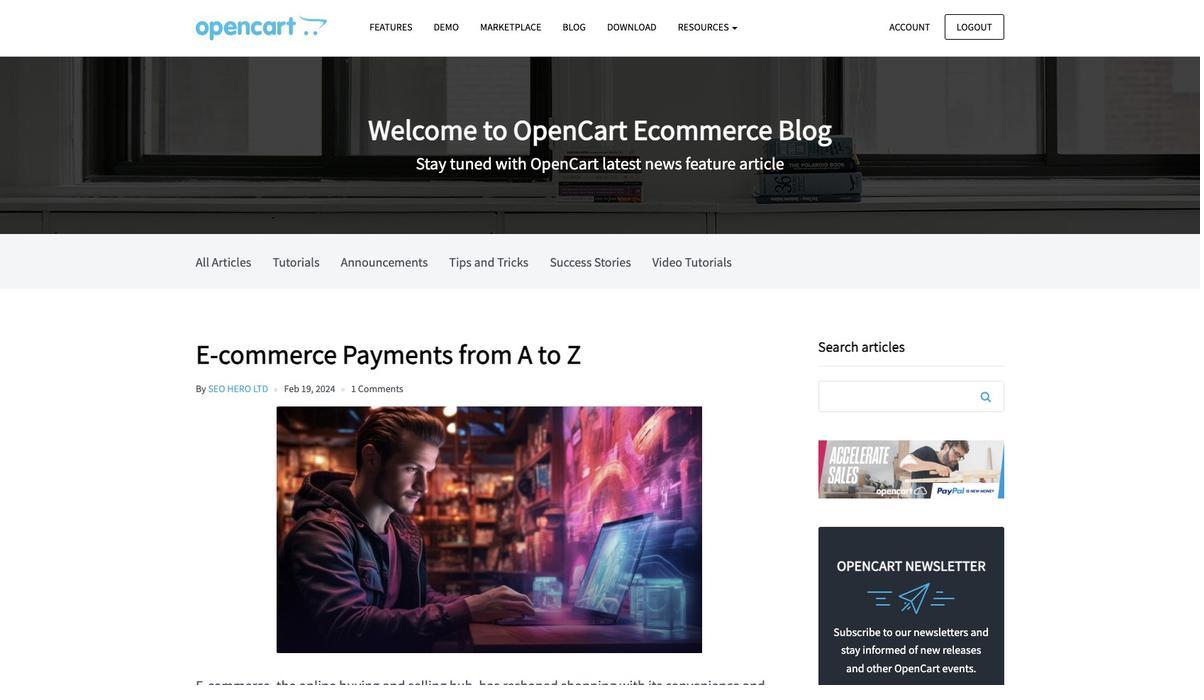 Task type: vqa. For each thing, say whether or not it's contained in the screenshot.
unlimited
no



Task type: locate. For each thing, give the bounding box(es) containing it.
blog left download
[[563, 21, 586, 33]]

other
[[867, 661, 893, 676]]

1 vertical spatial blog
[[779, 112, 832, 147]]

0 vertical spatial to
[[483, 112, 508, 147]]

resources
[[678, 21, 731, 33]]

to left z
[[538, 338, 562, 371]]

logout link
[[945, 14, 1005, 40]]

with
[[496, 152, 527, 174]]

1 comments
[[351, 383, 404, 395]]

stay
[[842, 643, 861, 657]]

and up releases
[[971, 625, 990, 639]]

blog
[[563, 21, 586, 33], [779, 112, 832, 147]]

and down stay
[[847, 661, 865, 676]]

tips and tricks
[[449, 254, 529, 270]]

demo link
[[423, 15, 470, 40]]

search articles
[[819, 338, 906, 356]]

seo hero ltd link
[[208, 383, 268, 395]]

e-commerce payments from a to z
[[196, 338, 582, 371]]

marketplace link
[[470, 15, 552, 40]]

logout
[[957, 20, 993, 33]]

news
[[645, 152, 682, 174]]

marketplace
[[481, 21, 542, 33]]

1 horizontal spatial and
[[847, 661, 865, 676]]

announcements
[[341, 254, 428, 270]]

events.
[[943, 661, 977, 676]]

blog up article
[[779, 112, 832, 147]]

blog link
[[552, 15, 597, 40]]

feb 19, 2024
[[284, 383, 336, 395]]

2 vertical spatial and
[[847, 661, 865, 676]]

search image
[[981, 391, 992, 402]]

to inside "subscribe to our newsletters and stay informed of new releases and other opencart events."
[[884, 625, 893, 639]]

0 vertical spatial blog
[[563, 21, 586, 33]]

1 horizontal spatial tutorials
[[685, 254, 732, 270]]

articles
[[212, 254, 252, 270]]

2 tutorials from the left
[[685, 254, 732, 270]]

tutorials link
[[273, 234, 320, 289]]

account link
[[878, 14, 943, 40]]

1 vertical spatial to
[[538, 338, 562, 371]]

and right tips
[[474, 254, 495, 270]]

video tutorials
[[653, 254, 732, 270]]

account
[[890, 20, 931, 33]]

0 vertical spatial and
[[474, 254, 495, 270]]

opencart down of
[[895, 661, 941, 676]]

0 horizontal spatial and
[[474, 254, 495, 270]]

tutorials right the articles on the left
[[273, 254, 320, 270]]

opencart up latest
[[514, 112, 628, 147]]

tricks
[[498, 254, 529, 270]]

0 horizontal spatial tutorials
[[273, 254, 320, 270]]

commerce
[[219, 338, 337, 371]]

opencart right with
[[531, 152, 599, 174]]

0 horizontal spatial blog
[[563, 21, 586, 33]]

features link
[[359, 15, 423, 40]]

subscribe to our newsletters and stay informed of new releases and other opencart events.
[[834, 625, 990, 676]]

blog inside blog link
[[563, 21, 586, 33]]

1 horizontal spatial to
[[538, 338, 562, 371]]

announcements link
[[341, 234, 428, 289]]

opencart - blog image
[[196, 15, 327, 40]]

to inside the "welcome to opencart ecommerce blog stay tuned with opencart latest news feature article"
[[483, 112, 508, 147]]

2 horizontal spatial and
[[971, 625, 990, 639]]

feb
[[284, 383, 299, 395]]

tips
[[449, 254, 472, 270]]

to up with
[[483, 112, 508, 147]]

new
[[921, 643, 941, 657]]

None text field
[[819, 382, 1004, 412]]

2 horizontal spatial to
[[884, 625, 893, 639]]

opencart
[[514, 112, 628, 147], [531, 152, 599, 174], [838, 557, 903, 575], [895, 661, 941, 676]]

and
[[474, 254, 495, 270], [971, 625, 990, 639], [847, 661, 865, 676]]

tutorials right video
[[685, 254, 732, 270]]

all articles link
[[196, 234, 252, 289]]

to
[[483, 112, 508, 147], [538, 338, 562, 371], [884, 625, 893, 639]]

seo
[[208, 383, 225, 395]]

a
[[518, 338, 533, 371]]

tutorials inside video tutorials link
[[685, 254, 732, 270]]

1 horizontal spatial blog
[[779, 112, 832, 147]]

ltd
[[253, 383, 268, 395]]

to for subscribe
[[884, 625, 893, 639]]

to left our
[[884, 625, 893, 639]]

0 horizontal spatial to
[[483, 112, 508, 147]]

2 vertical spatial to
[[884, 625, 893, 639]]

tutorials
[[273, 254, 320, 270], [685, 254, 732, 270]]



Task type: describe. For each thing, give the bounding box(es) containing it.
video tutorials link
[[653, 234, 732, 289]]

latest
[[603, 152, 642, 174]]

hero
[[227, 383, 251, 395]]

of
[[909, 643, 919, 657]]

payments
[[343, 338, 453, 371]]

success
[[550, 254, 592, 270]]

e-commerce payments from a to z link
[[196, 338, 797, 371]]

opencart inside "subscribe to our newsletters and stay informed of new releases and other opencart events."
[[895, 661, 941, 676]]

from
[[459, 338, 513, 371]]

opencart newsletter
[[838, 557, 986, 575]]

feature
[[686, 152, 736, 174]]

tuned
[[450, 152, 492, 174]]

z
[[567, 338, 582, 371]]

opencart up subscribe
[[838, 557, 903, 575]]

by
[[196, 383, 206, 395]]

articles
[[862, 338, 906, 356]]

download
[[608, 21, 657, 33]]

ecommerce
[[633, 112, 773, 147]]

our
[[896, 625, 912, 639]]

article
[[740, 152, 785, 174]]

blog inside the "welcome to opencart ecommerce blog stay tuned with opencart latest news feature article"
[[779, 112, 832, 147]]

features
[[370, 21, 413, 33]]

by seo hero ltd
[[196, 383, 268, 395]]

1 tutorials from the left
[[273, 254, 320, 270]]

newsletters
[[914, 625, 969, 639]]

releases
[[943, 643, 982, 657]]

success stories link
[[550, 234, 632, 289]]

video
[[653, 254, 683, 270]]

download link
[[597, 15, 668, 40]]

19,
[[301, 383, 314, 395]]

subscribe
[[834, 625, 881, 639]]

informed
[[863, 643, 907, 657]]

all articles
[[196, 254, 252, 270]]

to for welcome
[[483, 112, 508, 147]]

all
[[196, 254, 209, 270]]

welcome to opencart ecommerce blog stay tuned with opencart latest news feature article
[[369, 112, 832, 174]]

1
[[351, 383, 356, 395]]

resources link
[[668, 15, 749, 40]]

demo
[[434, 21, 459, 33]]

comments
[[358, 383, 404, 395]]

search
[[819, 338, 859, 356]]

stories
[[595, 254, 632, 270]]

tips and tricks link
[[449, 234, 529, 289]]

e-commerce payments from a to z image
[[196, 407, 784, 654]]

2024
[[316, 383, 336, 395]]

e-
[[196, 338, 219, 371]]

1 vertical spatial and
[[971, 625, 990, 639]]

stay
[[416, 152, 447, 174]]

success stories
[[550, 254, 632, 270]]

welcome
[[369, 112, 478, 147]]

newsletter
[[906, 557, 986, 575]]



